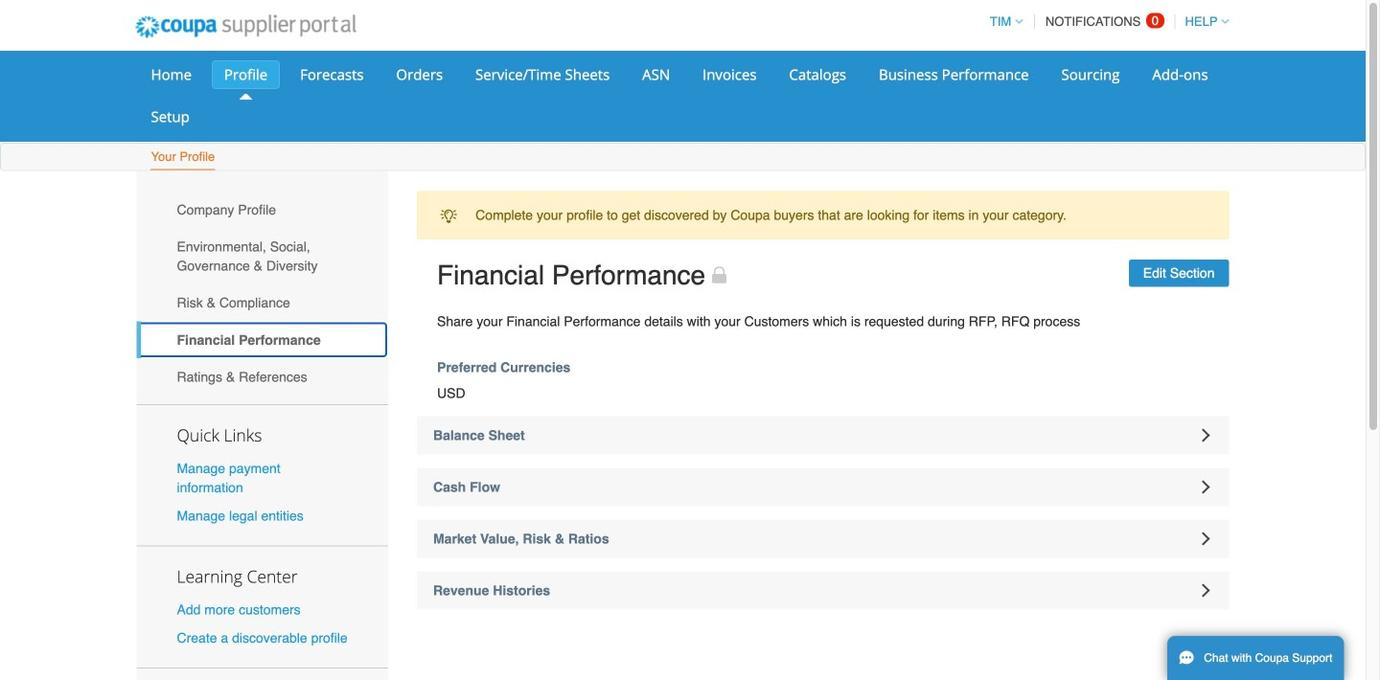 Task type: vqa. For each thing, say whether or not it's contained in the screenshot.
FINANCIAL
no



Task type: describe. For each thing, give the bounding box(es) containing it.
coupa supplier portal image
[[122, 3, 369, 51]]

3 heading from the top
[[417, 520, 1230, 559]]

4 heading from the top
[[417, 572, 1230, 610]]



Task type: locate. For each thing, give the bounding box(es) containing it.
heading
[[417, 417, 1230, 455], [417, 468, 1230, 507], [417, 520, 1230, 559], [417, 572, 1230, 610]]

navigation
[[982, 3, 1230, 40]]

1 heading from the top
[[417, 417, 1230, 455]]

alert
[[417, 191, 1230, 240]]

2 heading from the top
[[417, 468, 1230, 507]]



